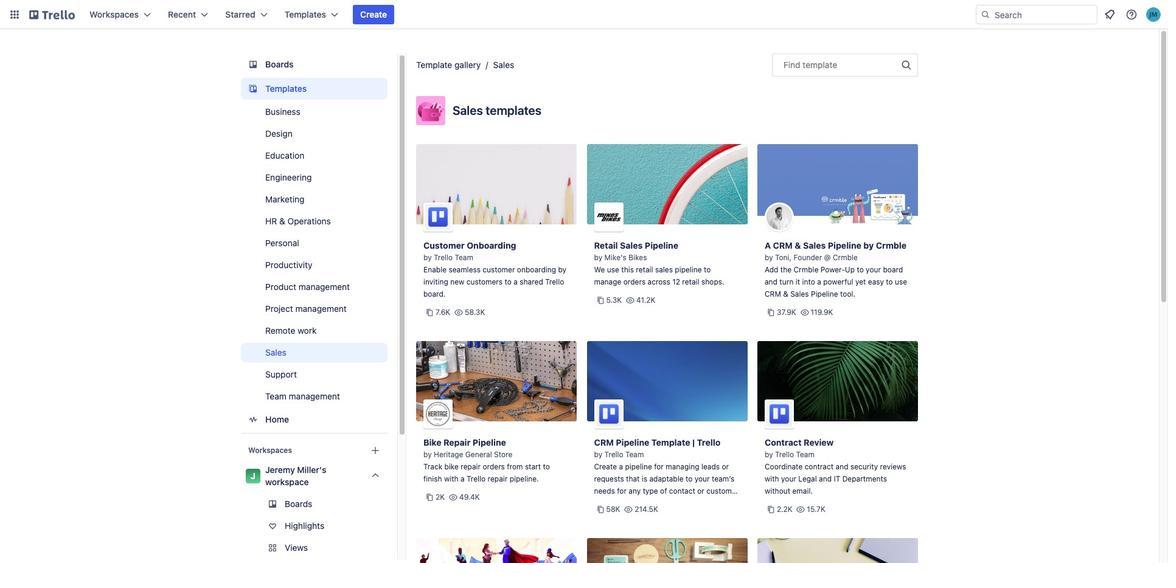 Task type: describe. For each thing, give the bounding box(es) containing it.
119.9k
[[811, 308, 833, 317]]

tool.
[[841, 290, 856, 299]]

customer inside customer onboarding by trello team enable seamless customer onboarding by inviting new customers to a shared trello board.
[[483, 265, 515, 274]]

email.
[[793, 487, 813, 496]]

project management
[[265, 304, 347, 314]]

0 horizontal spatial retail
[[636, 265, 653, 274]]

1 vertical spatial crm
[[765, 290, 781, 299]]

hr & operations link
[[241, 212, 388, 231]]

0 horizontal spatial sales link
[[241, 343, 388, 363]]

0 vertical spatial repair
[[461, 463, 481, 472]]

requests
[[594, 475, 624, 484]]

project management link
[[241, 299, 388, 319]]

remote
[[265, 326, 295, 336]]

by inside crm pipeline template | trello by trello team create a pipeline for managing leads or requests that is adaptable to your team's needs for any type of contact or customer relationship management.
[[594, 450, 603, 460]]

is
[[642, 475, 648, 484]]

home image
[[246, 413, 260, 427]]

sales right sales icon
[[453, 103, 483, 117]]

template gallery link
[[416, 60, 481, 70]]

business link
[[241, 102, 388, 122]]

project
[[265, 304, 293, 314]]

education link
[[241, 146, 388, 166]]

shared
[[520, 278, 543, 287]]

legal
[[799, 475, 817, 484]]

orders inside bike repair pipeline by heritage general store track bike repair orders from start to finish with a trello repair pipeline.
[[483, 463, 505, 472]]

customer onboarding by trello team enable seamless customer onboarding by inviting new customers to a shared trello board.
[[424, 240, 567, 299]]

1 horizontal spatial or
[[722, 463, 729, 472]]

marketing link
[[241, 190, 388, 209]]

team management
[[265, 391, 340, 402]]

team's
[[712, 475, 735, 484]]

add
[[765, 265, 779, 274]]

2.2k
[[777, 505, 793, 514]]

create button
[[353, 5, 394, 24]]

mike's bikes image
[[594, 203, 624, 232]]

of
[[660, 487, 667, 496]]

workspaces button
[[82, 5, 158, 24]]

heritage general store image
[[424, 400, 453, 429]]

sales right gallery
[[493, 60, 514, 70]]

0 vertical spatial crm
[[773, 240, 793, 251]]

by down a
[[765, 253, 773, 262]]

management for product management
[[299, 282, 350, 292]]

orders inside retail sales pipeline by mike's bikes we use this retail sales pipeline to manage orders across 12 retail shops.
[[624, 278, 646, 287]]

find template
[[784, 60, 838, 70]]

home
[[265, 414, 289, 425]]

highlights
[[285, 521, 325, 531]]

productivity
[[265, 260, 313, 270]]

your inside a crm & sales pipeline by crmble by toni, founder @ crmble add the crmble power-up to your board and turn it into a powerful yet easy to use crm & sales pipeline tool.
[[866, 265, 881, 274]]

turn
[[780, 278, 794, 287]]

new
[[451, 278, 465, 287]]

1 vertical spatial for
[[617, 487, 627, 496]]

1 vertical spatial crmble
[[833, 253, 858, 262]]

across
[[648, 278, 671, 287]]

coordinate
[[765, 463, 803, 472]]

retail
[[594, 240, 618, 251]]

operations
[[288, 216, 331, 226]]

boards for views
[[285, 499, 312, 509]]

template
[[803, 60, 838, 70]]

sales templates
[[453, 103, 542, 117]]

12
[[673, 278, 680, 287]]

sales icon image
[[416, 96, 446, 125]]

hr & operations
[[265, 216, 331, 226]]

inviting
[[424, 278, 448, 287]]

trello down customer
[[434, 253, 453, 262]]

managing
[[666, 463, 700, 472]]

0 horizontal spatial template
[[416, 60, 452, 70]]

bike
[[445, 463, 459, 472]]

1 horizontal spatial sales link
[[493, 60, 514, 70]]

gallery
[[455, 60, 481, 70]]

it
[[834, 475, 841, 484]]

Find template field
[[772, 54, 918, 77]]

templates link
[[241, 78, 388, 100]]

home link
[[241, 409, 388, 431]]

2 horizontal spatial and
[[836, 463, 849, 472]]

board
[[883, 265, 903, 274]]

pipeline inside crm pipeline template | trello by trello team create a pipeline for managing leads or requests that is adaptable to your team's needs for any type of contact or customer relationship management.
[[625, 463, 652, 472]]

2k
[[436, 493, 445, 502]]

a inside bike repair pipeline by heritage general store track bike repair orders from start to finish with a trello repair pipeline.
[[461, 475, 465, 484]]

to down board
[[886, 278, 893, 287]]

easy
[[868, 278, 884, 287]]

sales
[[655, 265, 673, 274]]

marketing
[[265, 194, 305, 204]]

pipeline inside crm pipeline template | trello by trello team create a pipeline for managing leads or requests that is adaptable to your team's needs for any type of contact or customer relationship management.
[[616, 438, 650, 448]]

1 vertical spatial workspaces
[[248, 446, 292, 455]]

up
[[845, 265, 855, 274]]

58k
[[606, 505, 620, 514]]

49.4k
[[459, 493, 480, 502]]

customers
[[467, 278, 503, 287]]

support
[[265, 369, 297, 380]]

58.3k
[[465, 308, 485, 317]]

pipeline inside bike repair pipeline by heritage general store track bike repair orders from start to finish with a trello repair pipeline.
[[473, 438, 506, 448]]

trello inside bike repair pipeline by heritage general store track bike repair orders from start to finish with a trello repair pipeline.
[[467, 475, 486, 484]]

management for team management
[[289, 391, 340, 402]]

track
[[424, 463, 443, 472]]

template board image
[[246, 82, 260, 96]]

to inside retail sales pipeline by mike's bikes we use this retail sales pipeline to manage orders across 12 retail shops.
[[704, 265, 711, 274]]

2 vertical spatial &
[[783, 290, 789, 299]]

team management link
[[241, 387, 388, 407]]

sales down it
[[791, 290, 809, 299]]

team inside crm pipeline template | trello by trello team create a pipeline for managing leads or requests that is adaptable to your team's needs for any type of contact or customer relationship management.
[[626, 450, 644, 460]]

0 vertical spatial for
[[654, 463, 664, 472]]

adaptable
[[650, 475, 684, 484]]

remote work
[[265, 326, 317, 336]]

reviews
[[880, 463, 906, 472]]

contract
[[805, 463, 834, 472]]

sales up founder
[[803, 240, 826, 251]]

15.7k
[[807, 505, 826, 514]]

crm pipeline template | trello by trello team create a pipeline for managing leads or requests that is adaptable to your team's needs for any type of contact or customer relationship management.
[[594, 438, 739, 508]]

remote work link
[[241, 321, 388, 341]]

views
[[285, 543, 308, 553]]

switch to… image
[[9, 9, 21, 21]]

|
[[693, 438, 695, 448]]

to inside bike repair pipeline by heritage general store track bike repair orders from start to finish with a trello repair pipeline.
[[543, 463, 550, 472]]

design link
[[241, 124, 388, 144]]

design
[[265, 128, 293, 139]]

manage
[[594, 278, 622, 287]]

0 notifications image
[[1103, 7, 1117, 22]]

a inside crm pipeline template | trello by trello team create a pipeline for managing leads or requests that is adaptable to your team's needs for any type of contact or customer relationship management.
[[619, 463, 623, 472]]

create inside crm pipeline template | trello by trello team create a pipeline for managing leads or requests that is adaptable to your team's needs for any type of contact or customer relationship management.
[[594, 463, 617, 472]]

sales inside retail sales pipeline by mike's bikes we use this retail sales pipeline to manage orders across 12 retail shops.
[[620, 240, 643, 251]]

0 horizontal spatial or
[[698, 487, 705, 496]]

review
[[804, 438, 834, 448]]

management for project management
[[296, 304, 347, 314]]

by up enable
[[424, 253, 432, 262]]

team inside "link"
[[265, 391, 287, 402]]

retail sales pipeline by mike's bikes we use this retail sales pipeline to manage orders across 12 retail shops.
[[594, 240, 725, 287]]

5.3k
[[606, 296, 622, 305]]

board.
[[424, 290, 446, 299]]

templates
[[486, 103, 542, 117]]

pipeline inside retail sales pipeline by mike's bikes we use this retail sales pipeline to manage orders across 12 retail shops.
[[675, 265, 702, 274]]

work
[[298, 326, 317, 336]]

by inside bike repair pipeline by heritage general store track bike repair orders from start to finish with a trello repair pipeline.
[[424, 450, 432, 460]]



Task type: vqa. For each thing, say whether or not it's contained in the screenshot.


Task type: locate. For each thing, give the bounding box(es) containing it.
trello inside 'contract review by trello team coordinate contract and security reviews with your legal and it departments without email.'
[[775, 450, 794, 460]]

sales inside sales link
[[265, 348, 287, 358]]

2 trello team image from the left
[[765, 400, 794, 429]]

by right onboarding
[[558, 265, 567, 274]]

primary element
[[0, 0, 1169, 29]]

toni, founder @ crmble image
[[765, 203, 794, 232]]

a
[[514, 278, 518, 287], [817, 278, 822, 287], [619, 463, 623, 472], [461, 475, 465, 484]]

& up founder
[[795, 240, 801, 251]]

board image
[[246, 57, 260, 72]]

2 vertical spatial and
[[819, 475, 832, 484]]

team down review
[[796, 450, 815, 460]]

a inside a crm & sales pipeline by crmble by toni, founder @ crmble add the crmble power-up to your board and turn it into a powerful yet easy to use crm & sales pipeline tool.
[[817, 278, 822, 287]]

37.9k
[[777, 308, 797, 317]]

crmble up up
[[833, 253, 858, 262]]

customer down team's
[[707, 487, 739, 496]]

2 with from the left
[[765, 475, 779, 484]]

trello team image
[[424, 203, 453, 232]]

template left '|'
[[652, 438, 691, 448]]

type
[[643, 487, 658, 496]]

templates up business
[[265, 83, 307, 94]]

pipeline inside retail sales pipeline by mike's bikes we use this retail sales pipeline to manage orders across 12 retail shops.
[[645, 240, 679, 251]]

sales link
[[493, 60, 514, 70], [241, 343, 388, 363]]

yet
[[856, 278, 866, 287]]

1 horizontal spatial with
[[765, 475, 779, 484]]

from
[[507, 463, 523, 472]]

trello up requests
[[605, 450, 624, 460]]

your down coordinate
[[781, 475, 797, 484]]

1 horizontal spatial create
[[594, 463, 617, 472]]

1 vertical spatial create
[[594, 463, 617, 472]]

departments
[[843, 475, 887, 484]]

for up adaptable
[[654, 463, 664, 472]]

0 horizontal spatial create
[[360, 9, 387, 19]]

to down the managing
[[686, 475, 693, 484]]

boards link for home
[[241, 54, 388, 75]]

trello up coordinate
[[775, 450, 794, 460]]

enable
[[424, 265, 447, 274]]

1 vertical spatial &
[[795, 240, 801, 251]]

to up shops.
[[704, 265, 711, 274]]

store
[[494, 450, 513, 460]]

1 horizontal spatial trello team image
[[765, 400, 794, 429]]

2 horizontal spatial crmble
[[876, 240, 907, 251]]

a up 49.4k
[[461, 475, 465, 484]]

with inside bike repair pipeline by heritage general store track bike repair orders from start to finish with a trello repair pipeline.
[[444, 475, 459, 484]]

1 vertical spatial retail
[[682, 278, 700, 287]]

retail right "12"
[[682, 278, 700, 287]]

2 vertical spatial crm
[[594, 438, 614, 448]]

with up without
[[765, 475, 779, 484]]

use down mike's
[[607, 265, 620, 274]]

trello team image for contract
[[765, 400, 794, 429]]

pipeline up general
[[473, 438, 506, 448]]

by up 'we'
[[594, 253, 603, 262]]

& right hr
[[279, 216, 285, 226]]

and down add
[[765, 278, 778, 287]]

template inside crm pipeline template | trello by trello team create a pipeline for managing leads or requests that is adaptable to your team's needs for any type of contact or customer relationship management.
[[652, 438, 691, 448]]

0 vertical spatial workspaces
[[89, 9, 139, 19]]

repair
[[444, 438, 471, 448]]

1 horizontal spatial use
[[895, 278, 908, 287]]

1 vertical spatial use
[[895, 278, 908, 287]]

& down turn
[[783, 290, 789, 299]]

sales
[[493, 60, 514, 70], [453, 103, 483, 117], [620, 240, 643, 251], [803, 240, 826, 251], [791, 290, 809, 299], [265, 348, 287, 358]]

by inside 'contract review by trello team coordinate contract and security reviews with your legal and it departments without email.'
[[765, 450, 773, 460]]

management down product management link
[[296, 304, 347, 314]]

that
[[626, 475, 640, 484]]

it
[[796, 278, 800, 287]]

trello team image
[[594, 400, 624, 429], [765, 400, 794, 429]]

1 horizontal spatial pipeline
[[675, 265, 702, 274]]

0 vertical spatial &
[[279, 216, 285, 226]]

product
[[265, 282, 296, 292]]

1 boards link from the top
[[241, 54, 388, 75]]

0 vertical spatial or
[[722, 463, 729, 472]]

management inside "link"
[[289, 391, 340, 402]]

boards link up templates 'link'
[[241, 54, 388, 75]]

bikes
[[629, 253, 647, 262]]

open information menu image
[[1126, 9, 1138, 21]]

templates right starred dropdown button
[[285, 9, 326, 19]]

to inside customer onboarding by trello team enable seamless customer onboarding by inviting new customers to a shared trello board.
[[505, 278, 512, 287]]

1 horizontal spatial workspaces
[[248, 446, 292, 455]]

0 vertical spatial management
[[299, 282, 350, 292]]

powerful
[[824, 278, 854, 287]]

1 vertical spatial boards link
[[241, 495, 388, 514]]

@
[[824, 253, 831, 262]]

or right 'contact'
[[698, 487, 705, 496]]

0 vertical spatial create
[[360, 9, 387, 19]]

by
[[864, 240, 874, 251], [424, 253, 432, 262], [594, 253, 603, 262], [765, 253, 773, 262], [558, 265, 567, 274], [424, 450, 432, 460], [594, 450, 603, 460], [765, 450, 773, 460]]

seamless
[[449, 265, 481, 274]]

0 horizontal spatial crmble
[[794, 265, 819, 274]]

retail down bikes
[[636, 265, 653, 274]]

templates inside 'link'
[[265, 83, 307, 94]]

engineering
[[265, 172, 312, 183]]

repair
[[461, 463, 481, 472], [488, 475, 508, 484]]

start
[[525, 463, 541, 472]]

0 horizontal spatial repair
[[461, 463, 481, 472]]

education
[[265, 150, 305, 161]]

1 horizontal spatial your
[[781, 475, 797, 484]]

1 horizontal spatial crmble
[[833, 253, 858, 262]]

templates button
[[277, 5, 346, 24]]

by inside retail sales pipeline by mike's bikes we use this retail sales pipeline to manage orders across 12 retail shops.
[[594, 253, 603, 262]]

1 horizontal spatial customer
[[707, 487, 739, 496]]

by down bike
[[424, 450, 432, 460]]

find
[[784, 60, 801, 70]]

1 horizontal spatial orders
[[624, 278, 646, 287]]

a inside customer onboarding by trello team enable seamless customer onboarding by inviting new customers to a shared trello board.
[[514, 278, 518, 287]]

jeremy
[[265, 465, 295, 475]]

with
[[444, 475, 459, 484], [765, 475, 779, 484]]

to right the start
[[543, 463, 550, 472]]

your down leads
[[695, 475, 710, 484]]

management down support link
[[289, 391, 340, 402]]

personal
[[265, 238, 299, 248]]

and left it
[[819, 475, 832, 484]]

templates inside dropdown button
[[285, 9, 326, 19]]

template gallery
[[416, 60, 481, 70]]

back to home image
[[29, 5, 75, 24]]

bike
[[424, 438, 442, 448]]

1 with from the left
[[444, 475, 459, 484]]

1 horizontal spatial repair
[[488, 475, 508, 484]]

1 horizontal spatial and
[[819, 475, 832, 484]]

boards up highlights
[[285, 499, 312, 509]]

and inside a crm & sales pipeline by crmble by toni, founder @ crmble add the crmble power-up to your board and turn it into a powerful yet easy to use crm & sales pipeline tool.
[[765, 278, 778, 287]]

crm up requests
[[594, 438, 614, 448]]

your up the easy on the right of the page
[[866, 265, 881, 274]]

product management
[[265, 282, 350, 292]]

trello up 49.4k
[[467, 475, 486, 484]]

0 horizontal spatial workspaces
[[89, 9, 139, 19]]

relationship
[[594, 499, 634, 508]]

1 vertical spatial boards
[[285, 499, 312, 509]]

a
[[765, 240, 771, 251]]

2 horizontal spatial your
[[866, 265, 881, 274]]

2 vertical spatial crmble
[[794, 265, 819, 274]]

orders down this
[[624, 278, 646, 287]]

forward image
[[385, 541, 400, 556]]

into
[[802, 278, 815, 287]]

contract
[[765, 438, 802, 448]]

general
[[466, 450, 492, 460]]

template
[[416, 60, 452, 70], [652, 438, 691, 448]]

boards link
[[241, 54, 388, 75], [241, 495, 388, 514]]

sales up bikes
[[620, 240, 643, 251]]

use
[[607, 265, 620, 274], [895, 278, 908, 287]]

1 horizontal spatial retail
[[682, 278, 700, 287]]

pipeline up that
[[616, 438, 650, 448]]

1 vertical spatial pipeline
[[625, 463, 652, 472]]

by down 'contract'
[[765, 450, 773, 460]]

0 vertical spatial templates
[[285, 9, 326, 19]]

a crm & sales pipeline by crmble by toni, founder @ crmble add the crmble power-up to your board and turn it into a powerful yet easy to use crm & sales pipeline tool.
[[765, 240, 908, 299]]

trello right '|'
[[697, 438, 721, 448]]

trello
[[434, 253, 453, 262], [545, 278, 564, 287], [697, 438, 721, 448], [605, 450, 624, 460], [775, 450, 794, 460], [467, 475, 486, 484]]

0 vertical spatial boards
[[265, 59, 294, 69]]

0 horizontal spatial your
[[695, 475, 710, 484]]

repair down general
[[461, 463, 481, 472]]

0 horizontal spatial with
[[444, 475, 459, 484]]

bike repair pipeline by heritage general store track bike repair orders from start to finish with a trello repair pipeline.
[[424, 438, 550, 484]]

team up that
[[626, 450, 644, 460]]

pipeline down powerful
[[811, 290, 838, 299]]

trello down onboarding
[[545, 278, 564, 287]]

1 vertical spatial sales link
[[241, 343, 388, 363]]

jeremy miller (jeremymiller198) image
[[1147, 7, 1161, 22]]

0 vertical spatial sales link
[[493, 60, 514, 70]]

workspaces
[[89, 9, 139, 19], [248, 446, 292, 455]]

use inside retail sales pipeline by mike's bikes we use this retail sales pipeline to manage orders across 12 retail shops.
[[607, 265, 620, 274]]

to right up
[[857, 265, 864, 274]]

create
[[360, 9, 387, 19], [594, 463, 617, 472]]

heritage
[[434, 450, 463, 460]]

workspaces inside workspaces popup button
[[89, 9, 139, 19]]

onboarding
[[517, 265, 556, 274]]

boards link for views
[[241, 495, 388, 514]]

0 horizontal spatial use
[[607, 265, 620, 274]]

leads
[[702, 463, 720, 472]]

recent button
[[161, 5, 216, 24]]

2 vertical spatial management
[[289, 391, 340, 402]]

pipeline
[[675, 265, 702, 274], [625, 463, 652, 472]]

1 horizontal spatial &
[[783, 290, 789, 299]]

0 vertical spatial retail
[[636, 265, 653, 274]]

sales link right gallery
[[493, 60, 514, 70]]

a left shared
[[514, 278, 518, 287]]

1 vertical spatial repair
[[488, 475, 508, 484]]

0 vertical spatial customer
[[483, 265, 515, 274]]

your inside 'contract review by trello team coordinate contract and security reviews with your legal and it departments without email.'
[[781, 475, 797, 484]]

starred button
[[218, 5, 275, 24]]

1 vertical spatial or
[[698, 487, 705, 496]]

product management link
[[241, 278, 388, 297]]

for left any
[[617, 487, 627, 496]]

0 vertical spatial and
[[765, 278, 778, 287]]

use inside a crm & sales pipeline by crmble by toni, founder @ crmble add the crmble power-up to your board and turn it into a powerful yet easy to use crm & sales pipeline tool.
[[895, 278, 908, 287]]

engineering link
[[241, 168, 388, 187]]

2 boards link from the top
[[241, 495, 388, 514]]

Search field
[[991, 5, 1097, 24]]

orders down store at the bottom of the page
[[483, 463, 505, 472]]

use down board
[[895, 278, 908, 287]]

trello team image for crm
[[594, 400, 624, 429]]

to left shared
[[505, 278, 512, 287]]

0 horizontal spatial pipeline
[[625, 463, 652, 472]]

personal link
[[241, 234, 388, 253]]

toni,
[[775, 253, 792, 262]]

your inside crm pipeline template | trello by trello team create a pipeline for managing leads or requests that is adaptable to your team's needs for any type of contact or customer relationship management.
[[695, 475, 710, 484]]

boards for home
[[265, 59, 294, 69]]

0 vertical spatial use
[[607, 265, 620, 274]]

boards right board icon
[[265, 59, 294, 69]]

search image
[[981, 10, 991, 19]]

pipeline up that
[[625, 463, 652, 472]]

crmble down founder
[[794, 265, 819, 274]]

customer inside crm pipeline template | trello by trello team create a pipeline for managing leads or requests that is adaptable to your team's needs for any type of contact or customer relationship management.
[[707, 487, 739, 496]]

0 horizontal spatial and
[[765, 278, 778, 287]]

team down support
[[265, 391, 287, 402]]

0 vertical spatial boards link
[[241, 54, 388, 75]]

create a workspace image
[[368, 444, 383, 458]]

0 horizontal spatial orders
[[483, 463, 505, 472]]

customer up customers
[[483, 265, 515, 274]]

0 vertical spatial orders
[[624, 278, 646, 287]]

management.
[[637, 499, 683, 508]]

team inside customer onboarding by trello team enable seamless customer onboarding by inviting new customers to a shared trello board.
[[455, 253, 473, 262]]

hr
[[265, 216, 277, 226]]

team up seamless
[[455, 253, 473, 262]]

crm inside crm pipeline template | trello by trello team create a pipeline for managing leads or requests that is adaptable to your team's needs for any type of contact or customer relationship management.
[[594, 438, 614, 448]]

2 horizontal spatial &
[[795, 240, 801, 251]]

1 vertical spatial orders
[[483, 463, 505, 472]]

sales down remote at the left bottom of the page
[[265, 348, 287, 358]]

crm
[[773, 240, 793, 251], [765, 290, 781, 299], [594, 438, 614, 448]]

a up requests
[[619, 463, 623, 472]]

template left gallery
[[416, 60, 452, 70]]

0 horizontal spatial trello team image
[[594, 400, 624, 429]]

contact
[[669, 487, 696, 496]]

1 vertical spatial templates
[[265, 83, 307, 94]]

0 vertical spatial template
[[416, 60, 452, 70]]

with inside 'contract review by trello team coordinate contract and security reviews with your legal and it departments without email.'
[[765, 475, 779, 484]]

0 vertical spatial pipeline
[[675, 265, 702, 274]]

by up the easy on the right of the page
[[864, 240, 874, 251]]

highlights link
[[241, 517, 388, 536]]

41.2k
[[637, 296, 656, 305]]

1 vertical spatial customer
[[707, 487, 739, 496]]

1 vertical spatial and
[[836, 463, 849, 472]]

a right into
[[817, 278, 822, 287]]

pipeline up "sales"
[[645, 240, 679, 251]]

with down bike
[[444, 475, 459, 484]]

1 vertical spatial template
[[652, 438, 691, 448]]

0 horizontal spatial customer
[[483, 265, 515, 274]]

1 trello team image from the left
[[594, 400, 624, 429]]

team inside 'contract review by trello team coordinate contract and security reviews with your legal and it departments without email.'
[[796, 450, 815, 460]]

crm down turn
[[765, 290, 781, 299]]

0 horizontal spatial &
[[279, 216, 285, 226]]

support link
[[241, 365, 388, 385]]

214.5k
[[635, 505, 658, 514]]

0 vertical spatial crmble
[[876, 240, 907, 251]]

pipeline up "12"
[[675, 265, 702, 274]]

0 horizontal spatial for
[[617, 487, 627, 496]]

or up team's
[[722, 463, 729, 472]]

pipeline up @
[[828, 240, 862, 251]]

1 horizontal spatial template
[[652, 438, 691, 448]]

repair down from
[[488, 475, 508, 484]]

miller's
[[297, 465, 327, 475]]

sales link down remote work link
[[241, 343, 388, 363]]

business
[[265, 107, 300, 117]]

management down productivity link
[[299, 282, 350, 292]]

boards link up highlights link
[[241, 495, 388, 514]]

crm up toni, at top right
[[773, 240, 793, 251]]

by up requests
[[594, 450, 603, 460]]

create inside button
[[360, 9, 387, 19]]

to inside crm pipeline template | trello by trello team create a pipeline for managing leads or requests that is adaptable to your team's needs for any type of contact or customer relationship management.
[[686, 475, 693, 484]]

crmble up board
[[876, 240, 907, 251]]

and up it
[[836, 463, 849, 472]]

1 vertical spatial management
[[296, 304, 347, 314]]

any
[[629, 487, 641, 496]]

your
[[866, 265, 881, 274], [695, 475, 710, 484], [781, 475, 797, 484]]

1 horizontal spatial for
[[654, 463, 664, 472]]



